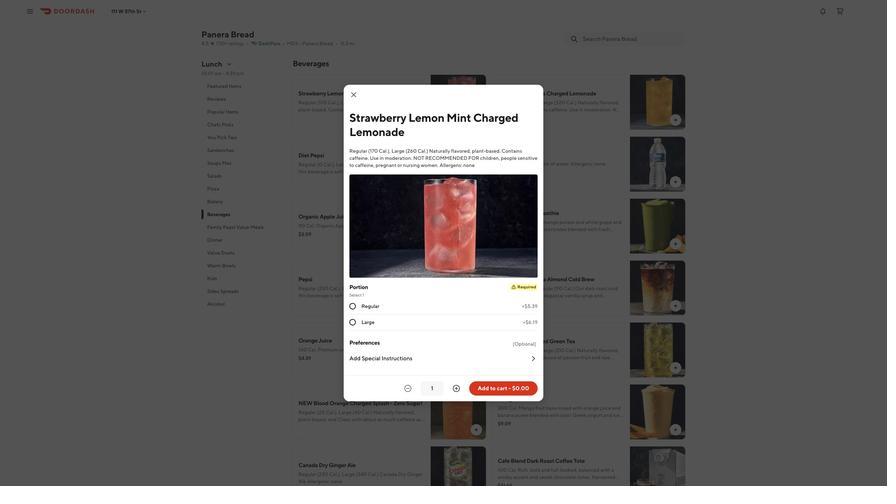 Task type: vqa. For each thing, say whether or not it's contained in the screenshot.
Italian
no



Task type: describe. For each thing, give the bounding box(es) containing it.
dashpass •
[[258, 41, 285, 46]]

smoothie inside mango smoothie 300 cal. mango fruit base mixed with orange juice and banana puree blended with plain greek yogurt and ice. allergens: contains milk
[[517, 396, 541, 403]]

not for mango yuzu citrus charged lemonade
[[613, 107, 624, 113]]

people for mango yuzu citrus charged lemonade
[[574, 114, 589, 120]]

430 cal. freshly baked, mitten-shaped shortbread cookie decorated with icing. allergens: contains wheat, milk
[[298, 9, 425, 29]]

tea
[[566, 338, 575, 345]]

mango for yuzu
[[498, 90, 516, 97]]

cal. inside 390 cal. 12 chocolate chipper cookies, freshly baked and made with semi-sweet chocolate chunks & milk chocolate flakes. allergens: contains wheat, soy, milk, egg
[[508, 9, 517, 14]]

1 horizontal spatial ale
[[347, 463, 356, 469]]

rich,
[[518, 468, 529, 474]]

with inside green passion smoothie 250 cal. peach and mango purees and white grape and passionfruit juice concentrates blended with fresh spinach and ice. allergens: none
[[588, 227, 598, 233]]

full-
[[551, 468, 560, 474]]

add item to cart image for green passion smoothie
[[673, 241, 679, 247]]

sandwiches
[[207, 148, 234, 153]]

in for mango yuzu citrus charged lemonade
[[579, 107, 583, 113]]

value inside button
[[236, 225, 249, 230]]

served
[[527, 300, 542, 306]]

0 horizontal spatial apple
[[320, 214, 335, 220]]

reviews button
[[201, 93, 284, 106]]

based. inside regular (170 cal.), large (260 cal.) naturally flavored, plant-based.  contains caffeine. use in moderation. not recommended for children, people sensitive to caffeine, pregnant or nursing women. allergens: none
[[486, 148, 501, 154]]

cal. inside mango smoothie 300 cal. mango fruit base mixed with orange juice and banana puree blended with plain greek yogurt and ice. allergens: contains milk
[[509, 406, 518, 412]]

roast
[[596, 286, 607, 292]]

1 vertical spatial ginger
[[407, 472, 423, 478]]

spinach
[[498, 234, 515, 240]]

in. inside diet pepsi regular (0 cal.), large (0 cal.) diet pepsi. please note, this beverage is self-serve when ordering in-cafe pick- up or dine-in. allergens: none
[[325, 176, 330, 182]]

$9.09 for mango smoothie
[[498, 422, 511, 427]]

bottled
[[498, 152, 517, 158]]

mds
[[287, 41, 298, 46]]

add to cart - $0.00
[[478, 385, 529, 392]]

regular inside regular (170 cal.), large (260 cal.) naturally flavored, plant-based.  contains caffeine. use in moderation. not recommended for children, people sensitive to caffeine, pregnant or nursing women. allergens: none
[[349, 148, 367, 154]]

dark
[[585, 286, 595, 292]]

$4.39
[[298, 356, 311, 362]]

- left zero
[[390, 400, 393, 407]]

base
[[546, 406, 557, 412]]

egg
[[498, 30, 507, 36]]

0 horizontal spatial bread
[[231, 29, 254, 39]]

mitten-
[[353, 9, 370, 14]]

ordering inside pepsi regular (250 cal.), large (380 cal.) pepsi. please note, this beverage is self-serve when ordering in-cafe pick- up or dine-in. allergens: none
[[371, 293, 390, 299]]

730+
[[216, 41, 228, 46]]

soy,
[[600, 23, 609, 29]]

canada dry ginger ale regular (230 cal.), large (340 cal.) canada dry ginger ale allergens: none
[[298, 463, 423, 485]]

and inside madagascar vanilla almond cold brew large (120 cal.), regular (90 cal.) our dark roast cold brew coffee with madagascar vanilla syrup and almondmilk, served over ice. allergens: contains tree nuts
[[594, 293, 603, 299]]

over
[[543, 300, 553, 306]]

lemon for strawberry lemon mint charged lemonade regular (170 cal.), large (260 cal.) naturally flavored, plant-based.  contains caffeine. use in moderation. not recommended for children, people sensitive to caffeine, pregnant or nursing women. allergens: none
[[327, 90, 345, 97]]

passionfruit
[[498, 227, 524, 233]]

for for citrus
[[541, 114, 552, 120]]

large inside portion group
[[362, 320, 375, 326]]

sides spreads
[[207, 289, 239, 295]]

cal.) inside mango yuzu citrus charged lemonade regular (210 cal.), large (320 cal.) naturally flavored, plant-based.  contains caffeine. use in moderation. not recommended for children, people sensitive to caffeine, pregnant or nursing women. allergens: none
[[566, 100, 577, 106]]

cal.) inside 'canada dry ginger ale regular (230 cal.), large (340 cal.) canada dry ginger ale allergens: none'
[[368, 472, 379, 478]]

use for citrus
[[569, 107, 578, 113]]

icing.
[[350, 16, 362, 21]]

1 horizontal spatial diet
[[368, 162, 378, 168]]

brew
[[498, 293, 509, 299]]

moderation. for strawberry lemon mint charged lemonade
[[385, 107, 413, 113]]

nursing for citrus
[[546, 121, 563, 127]]

mango smoothie 300 cal. mango fruit base mixed with orange juice and banana puree blended with plain greek yogurt and ice. allergens: contains milk
[[498, 396, 621, 426]]

please inside diet pepsi regular (0 cal.), large (0 cal.) diet pepsi. please note, this beverage is self-serve when ordering in-cafe pick- up or dine-in. allergens: none
[[393, 162, 408, 168]]

caffeine. for citrus
[[549, 107, 568, 113]]

when inside diet pepsi regular (0 cal.), large (0 cal.) diet pepsi. please note, this beverage is self-serve when ordering in-cafe pick- up or dine-in. allergens: none
[[358, 169, 370, 175]]

milk inside mango smoothie 300 cal. mango fruit base mixed with orange juice and banana puree blended with plain greek yogurt and ice. allergens: contains milk
[[543, 420, 553, 426]]

milk inside 430 cal. freshly baked, mitten-shaped shortbread cookie decorated with icing. allergens: contains wheat, milk
[[298, 23, 308, 29]]

note, inside pepsi regular (250 cal.), large (380 cal.) pepsi. please note, this beverage is self-serve when ordering in-cafe pick- up or dine-in. allergens: none
[[410, 286, 422, 292]]

add item to cart image for madagascar vanilla almond cold brew
[[673, 303, 679, 309]]

add item to cart image for organic apple juice
[[474, 241, 479, 247]]

cal. inside orange juice 160 cal. premium orange juice. allergens: none $4.39
[[308, 347, 317, 353]]

caffeine, for mango
[[498, 121, 517, 127]]

allergens: inside 'canada dry ginger ale regular (230 cal.), large (340 cal.) canada dry ginger ale allergens: none'
[[307, 479, 330, 485]]

160
[[298, 347, 307, 353]]

cookies,
[[568, 9, 586, 14]]

10.
[[589, 482, 596, 487]]

alcohol button
[[201, 298, 284, 311]]

water.
[[556, 161, 570, 167]]

0 vertical spatial madagascar
[[498, 276, 528, 283]]

contains inside mango smoothie 300 cal. mango fruit base mixed with orange juice and banana puree blended with plain greek yogurt and ice. allergens: contains milk
[[522, 420, 542, 426]]

notification bell image
[[819, 7, 827, 16]]

beverage inside diet pepsi regular (0 cal.), large (0 cal.) diet pepsi. please note, this beverage is self-serve when ordering in-cafe pick- up or dine-in. allergens: none
[[308, 169, 329, 175]]

large inside mango yuzu citrus charged lemonade regular (210 cal.), large (320 cal.) naturally flavored, plant-based.  contains caffeine. use in moderation. not recommended for children, people sensitive to caffeine, pregnant or nursing women. allergens: none
[[540, 100, 553, 106]]

111 w 57th st
[[111, 8, 141, 14]]

1 vertical spatial organic
[[316, 223, 334, 229]]

splash
[[373, 400, 389, 407]]

1 vertical spatial beverages
[[207, 212, 230, 218]]

+$6.19
[[523, 320, 538, 326]]

yuzu
[[517, 90, 529, 97]]

self- inside diet pepsi regular (0 cal.), large (0 cal.) diet pepsi. please note, this beverage is self-serve when ordering in-cafe pick- up or dine-in. allergens: none
[[334, 169, 345, 175]]

or inside the strawberry lemon mint charged lemonade regular (170 cal.), large (260 cal.) naturally flavored, plant-based.  contains caffeine. use in moderation. not recommended for children, people sensitive to caffeine, pregnant or nursing women. allergens: none
[[341, 121, 345, 127]]

up inside pepsi regular (250 cal.), large (380 cal.) pepsi. please note, this beverage is self-serve when ordering in-cafe pick- up or dine-in. allergens: none
[[298, 300, 305, 306]]

naturally for mango yuzu citrus charged lemonade
[[578, 100, 599, 106]]

1 horizontal spatial panera
[[302, 41, 318, 46]]

accent
[[513, 475, 529, 481]]

regular (170 cal.), large (260 cal.) naturally flavored, plant-based.  contains caffeine. use in moderation. not recommended for children, people sensitive to caffeine, pregnant or nursing women. allergens: none
[[349, 148, 538, 168]]

- inside button
[[509, 385, 511, 392]]

1 vertical spatial chocolate
[[498, 23, 520, 29]]

chocolate
[[524, 9, 547, 14]]

mango yuzu citrus charged lemonade image
[[630, 75, 686, 130]]

none inside green passion smoothie 250 cal. peach and mango purees and white grape and passionfruit juice concentrates blended with fresh spinach and ice. allergens: none
[[558, 234, 570, 240]]

0 vertical spatial canada
[[298, 463, 318, 469]]

dark
[[527, 458, 539, 465]]

fruit
[[536, 406, 545, 412]]

increase quantity by 1 image
[[452, 385, 461, 393]]

serve inside pepsi regular (250 cal.), large (380 cal.) pepsi. please note, this beverage is self-serve when ordering in-cafe pick- up or dine-in. allergens: none
[[345, 293, 357, 299]]

preferences
[[349, 340, 380, 347]]

ice. inside mango smoothie 300 cal. mango fruit base mixed with orange juice and banana puree blended with plain greek yogurt and ice. allergens: contains milk
[[613, 413, 621, 419]]

lemon for strawberry lemon mint charged lemonade
[[409, 111, 445, 124]]

lemonade for strawberry lemon mint charged lemonade
[[349, 125, 405, 139]]

madagascar vanilla almond cold brew image
[[630, 261, 686, 316]]

when inside pepsi regular (250 cal.), large (380 cal.) pepsi. please note, this beverage is self-serve when ordering in-cafe pick- up or dine-in. allergens: none
[[358, 293, 370, 299]]

mds - panera bread • 0.3 mi
[[287, 41, 355, 46]]

meals
[[250, 225, 264, 230]]

plain
[[561, 413, 572, 419]]

smoothie inside green passion smoothie 250 cal. peach and mango purees and white grape and passionfruit juice concentrates blended with fresh spinach and ice. allergens: none
[[535, 210, 559, 217]]

strawberry lemon mint charged lemonade dialog
[[344, 85, 543, 402]]

390 cal. 12 chocolate chipper cookies, freshly baked and made with semi-sweet chocolate chunks & milk chocolate flakes. allergens: contains wheat, soy, milk, egg
[[498, 9, 621, 36]]

cal. inside green passion smoothie 250 cal. peach and mango purees and white grape and passionfruit juice concentrates blended with fresh spinach and ice. allergens: none
[[508, 220, 517, 225]]

use for mint
[[370, 107, 379, 113]]

cafe inside the cafe blend dark roast coffee tote 100 cal. rich, bold and full-bodied, balanced with a smoky accent and sweet chocolate notes. harvested from central and south america. serves 10. 120 fl oz p
[[498, 458, 510, 465]]

caffeine. for mint
[[350, 107, 369, 113]]

1 vertical spatial passion
[[498, 338, 517, 345]]

regular inside pepsi regular (250 cal.), large (380 cal.) pepsi. please note, this beverage is self-serve when ordering in-cafe pick- up or dine-in. allergens: none
[[298, 286, 316, 292]]

regular inside 'canada dry ginger ale regular (230 cal.), large (340 cal.) canada dry ginger ale allergens: none'
[[298, 472, 316, 478]]

and inside 390 cal. 12 chocolate chipper cookies, freshly baked and made with semi-sweet chocolate chunks & milk chocolate flakes. allergens: contains wheat, soy, milk, egg
[[498, 16, 506, 21]]

1 vertical spatial apple
[[335, 223, 349, 229]]

cal.), inside diet pepsi regular (0 cal.), large (0 cal.) diet pepsi. please note, this beverage is self-serve when ordering in-cafe pick- up or dine-in. allergens: none
[[323, 162, 335, 168]]

1 horizontal spatial green
[[549, 338, 565, 345]]

large inside the strawberry lemon mint charged lemonade regular (170 cal.), large (260 cal.) naturally flavored, plant-based.  contains caffeine. use in moderation. not recommended for children, people sensitive to caffeine, pregnant or nursing women. allergens: none
[[341, 100, 354, 106]]

or inside diet pepsi regular (0 cal.), large (0 cal.) diet pepsi. please note, this beverage is self-serve when ordering in-cafe pick- up or dine-in. allergens: none
[[306, 176, 311, 182]]

to inside mango yuzu citrus charged lemonade regular (210 cal.), large (320 cal.) naturally flavored, plant-based.  contains caffeine. use in moderation. not recommended for children, people sensitive to caffeine, pregnant or nursing women. allergens: none
[[611, 114, 616, 120]]

caffeine, inside regular (170 cal.), large (260 cal.) naturally flavored, plant-based.  contains caffeine. use in moderation. not recommended for children, people sensitive to caffeine, pregnant or nursing women. allergens: none
[[355, 163, 375, 168]]

south
[[537, 482, 551, 487]]

Current quantity is 1 number field
[[425, 385, 439, 393]]

soups
[[207, 160, 221, 166]]

charged for strawberry lemon mint charged lemonade regular (170 cal.), large (260 cal.) naturally flavored, plant-based.  contains caffeine. use in moderation. not recommended for children, people sensitive to caffeine, pregnant or nursing women. allergens: none
[[359, 90, 381, 97]]

add item to cart image for diet pepsi
[[474, 179, 479, 185]]

mi
[[349, 41, 355, 46]]

juice.
[[356, 347, 368, 353]]

chefs picks
[[207, 122, 234, 128]]

cal.) inside diet pepsi regular (0 cal.), large (0 cal.) diet pepsi. please note, this beverage is self-serve when ordering in-cafe pick- up or dine-in. allergens: none
[[356, 162, 367, 168]]

vanilla
[[565, 293, 580, 299]]

fl
[[606, 482, 609, 487]]

sandwiches button
[[201, 144, 284, 157]]

contains inside regular (170 cal.), large (260 cal.) naturally flavored, plant-based.  contains caffeine. use in moderation. not recommended for children, people sensitive to caffeine, pregnant or nursing women. allergens: none
[[502, 148, 522, 154]]

cold
[[608, 286, 618, 292]]

0 horizontal spatial ale
[[298, 479, 306, 485]]

cal.) inside madagascar vanilla almond cold brew large (120 cal.), regular (90 cal.) our dark roast cold brew coffee with madagascar vanilla syrup and almondmilk, served over ice. allergens: contains tree nuts
[[564, 286, 574, 292]]

self- inside pepsi regular (250 cal.), large (380 cal.) pepsi. please note, this beverage is self-serve when ordering in-cafe pick- up or dine-in. allergens: none
[[334, 293, 345, 299]]

allergens: inside mango yuzu citrus charged lemonade regular (210 cal.), large (320 cal.) naturally flavored, plant-based.  contains caffeine. use in moderation. not recommended for children, people sensitive to caffeine, pregnant or nursing women. allergens: none
[[582, 121, 605, 127]]

popular items button
[[201, 106, 284, 118]]

baked
[[604, 9, 618, 14]]

1 vertical spatial orange
[[330, 400, 349, 407]]

green inside green passion smoothie 250 cal. peach and mango purees and white grape and passionfruit juice concentrates blended with fresh spinach and ice. allergens: none
[[498, 210, 514, 217]]

allergens: inside green passion smoothie 250 cal. peach and mango purees and white grape and passionfruit juice concentrates blended with fresh spinach and ice. allergens: none
[[535, 234, 557, 240]]

pick- inside pepsi regular (250 cal.), large (380 cal.) pepsi. please note, this beverage is self-serve when ordering in-cafe pick- up or dine-in. allergens: none
[[410, 293, 422, 299]]

bowls
[[222, 263, 236, 269]]

syrup
[[581, 293, 593, 299]]

none radio inside portion group
[[349, 303, 356, 310]]

add item to cart image for mango smoothie
[[673, 428, 679, 433]]

with inside the cafe blend dark roast coffee tote 100 cal. rich, bold and full-bodied, balanced with a smoky accent and sweet chocolate notes. harvested from central and south america. serves 10. 120 fl oz p
[[601, 468, 610, 474]]

individual
[[512, 161, 535, 167]]

(340
[[356, 472, 367, 478]]

not inside regular (170 cal.), large (260 cal.) naturally flavored, plant-based.  contains caffeine. use in moderation. not recommended for children, people sensitive to caffeine, pregnant or nursing women. allergens: none
[[413, 155, 424, 161]]

plant- for mango yuzu citrus charged lemonade
[[498, 107, 512, 113]]

yogurt
[[588, 413, 603, 419]]

green passion smoothie image
[[630, 199, 686, 254]]

based. for mango
[[512, 107, 527, 113]]

(260 inside regular (170 cal.), large (260 cal.) naturally flavored, plant-based.  contains caffeine. use in moderation. not recommended for children, people sensitive to caffeine, pregnant or nursing women. allergens: none
[[406, 148, 417, 154]]

juice inside green passion smoothie 250 cal. peach and mango purees and white grape and passionfruit juice concentrates blended with fresh spinach and ice. allergens: none
[[525, 227, 536, 233]]

111 w 57th st button
[[111, 8, 147, 14]]

is inside pepsi regular (250 cal.), large (380 cal.) pepsi. please note, this beverage is self-serve when ordering in-cafe pick- up or dine-in. allergens: none
[[330, 293, 333, 299]]

430
[[298, 9, 308, 14]]

contains inside 430 cal. freshly baked, mitten-shaped shortbread cookie decorated with icing. allergens: contains wheat, milk
[[386, 16, 407, 21]]

0 vertical spatial ginger
[[329, 463, 346, 469]]

one dozen chocolate chipper cookies image
[[630, 0, 686, 43]]

cal.) inside the strawberry lemon mint charged lemonade regular (170 cal.), large (260 cal.) naturally flavored, plant-based.  contains caffeine. use in moderation. not recommended for children, people sensitive to caffeine, pregnant or nursing women. allergens: none
[[367, 100, 377, 106]]

bakery button
[[201, 195, 284, 208]]

cal.), inside regular (170 cal.), large (260 cal.) naturally flavored, plant-based.  contains caffeine. use in moderation. not recommended for children, people sensitive to caffeine, pregnant or nursing women. allergens: none
[[379, 148, 391, 154]]

children, for citrus
[[553, 114, 573, 120]]

value inside button
[[207, 250, 220, 256]]

2 vertical spatial mango
[[519, 406, 535, 412]]

120
[[597, 482, 605, 487]]

serve inside diet pepsi regular (0 cal.), large (0 cal.) diet pepsi. please note, this beverage is self-serve when ordering in-cafe pick- up or dine-in. allergens: none
[[345, 169, 357, 175]]

am
[[215, 71, 221, 76]]

contains inside mango yuzu citrus charged lemonade regular (210 cal.), large (320 cal.) naturally flavored, plant-based.  contains caffeine. use in moderation. not recommended for children, people sensitive to caffeine, pregnant or nursing women. allergens: none
[[527, 107, 548, 113]]

nursing for mint
[[346, 121, 363, 127]]

pregnant for lemon
[[319, 121, 340, 127]]

close strawberry lemon mint charged lemonade image
[[349, 91, 358, 99]]

freshly
[[319, 9, 335, 14]]

cal.) inside pepsi regular (250 cal.), large (380 cal.) pepsi. please note, this beverage is self-serve when ordering in-cafe pick- up or dine-in. allergens: none
[[368, 286, 379, 292]]

for for mint
[[342, 114, 352, 120]]

pizza button
[[201, 183, 284, 195]]

orange inside orange juice 160 cal. premium orange juice. allergens: none $4.39
[[340, 347, 355, 353]]

mint for strawberry lemon mint charged lemonade regular (170 cal.), large (260 cal.) naturally flavored, plant-based.  contains caffeine. use in moderation. not recommended for children, people sensitive to caffeine, pregnant or nursing women. allergens: none
[[346, 90, 358, 97]]

white
[[586, 220, 598, 225]]

3 • from the left
[[336, 41, 338, 46]]

add item to cart image for bottled water
[[673, 179, 679, 185]]

0
[[498, 161, 501, 167]]

flakes.
[[521, 23, 536, 29]]

cal. inside 430 cal. freshly baked, mitten-shaped shortbread cookie decorated with icing. allergens: contains wheat, milk
[[309, 9, 318, 14]]

to inside the strawberry lemon mint charged lemonade regular (170 cal.), large (260 cal.) naturally flavored, plant-based.  contains caffeine. use in moderation. not recommended for children, people sensitive to caffeine, pregnant or nursing women. allergens: none
[[412, 114, 416, 120]]

mango smoothie image
[[630, 385, 686, 440]]

cafe blend dark roast coffee tote 100 cal. rich, bold and full-bodied, balanced with a smoky accent and sweet chocolate notes. harvested from central and south america. serves 10. 120 fl oz p
[[498, 458, 624, 487]]

pick
[[217, 135, 227, 141]]

charged for strawberry lemon mint charged lemonade
[[473, 111, 518, 124]]

ordering inside diet pepsi regular (0 cal.), large (0 cal.) diet pepsi. please note, this beverage is self-serve when ordering in-cafe pick- up or dine-in. allergens: none
[[371, 169, 390, 175]]

items for popular items
[[226, 109, 239, 115]]

sensitive for mango yuzu citrus charged lemonade
[[590, 114, 610, 120]]

none inside 'canada dry ginger ale regular (230 cal.), large (340 cal.) canada dry ginger ale allergens: none'
[[331, 479, 342, 485]]

none inside pepsi regular (250 cal.), large (380 cal.) pepsi. please note, this beverage is self-serve when ordering in-cafe pick- up or dine-in. allergens: none
[[355, 300, 367, 306]]

pizza
[[207, 186, 219, 192]]

(90
[[554, 286, 563, 292]]

0 horizontal spatial panera
[[201, 29, 229, 39]]

instructions
[[382, 356, 412, 362]]

111
[[111, 8, 117, 14]]

- right am
[[222, 71, 225, 76]]

children, for mint
[[353, 114, 373, 120]]

add item to cart image for 390 cal. 12 chocolate chipper cookies, freshly baked and made with semi-sweet chocolate chunks & milk chocolate flakes. allergens: contains wheat, soy, milk, egg
[[673, 30, 679, 36]]

salads button
[[201, 170, 284, 183]]

duets
[[221, 250, 235, 256]]

passion inside green passion smoothie 250 cal. peach and mango purees and white grape and passionfruit juice concentrates blended with fresh spinach and ice. allergens: none
[[515, 210, 534, 217]]

decorated
[[315, 16, 338, 21]]

organic apple juice image
[[431, 199, 486, 254]]

to inside regular (170 cal.), large (260 cal.) naturally flavored, plant-based.  contains caffeine. use in moderation. not recommended for children, people sensitive to caffeine, pregnant or nursing women. allergens: none
[[349, 163, 354, 168]]

regular inside diet pepsi regular (0 cal.), large (0 cal.) diet pepsi. please note, this beverage is self-serve when ordering in-cafe pick- up or dine-in. allergens: none
[[298, 162, 316, 168]]

not for strawberry lemon mint charged lemonade
[[413, 107, 424, 113]]

1 vertical spatial bread
[[319, 41, 333, 46]]

moderation. for mango yuzu citrus charged lemonade
[[584, 107, 612, 113]]

pepsi inside pepsi regular (250 cal.), large (380 cal.) pepsi. please note, this beverage is self-serve when ordering in-cafe pick- up or dine-in. allergens: none
[[298, 276, 312, 283]]

in inside regular (170 cal.), large (260 cal.) naturally flavored, plant-based.  contains caffeine. use in moderation. not recommended for children, people sensitive to caffeine, pregnant or nursing women. allergens: none
[[380, 155, 384, 161]]

iced
[[537, 338, 548, 345]]

passion papaya iced green tea image
[[630, 323, 686, 378]]

nuts
[[498, 307, 509, 313]]

0 items, open order cart image
[[836, 7, 844, 16]]



Task type: locate. For each thing, give the bounding box(es) containing it.
• right ratings
[[246, 41, 248, 46]]

with down base
[[550, 413, 560, 419]]

2 horizontal spatial people
[[574, 114, 589, 120]]

0 horizontal spatial strawberry
[[298, 90, 326, 97]]

mango left yuzu
[[498, 90, 516, 97]]

green up 250
[[498, 210, 514, 217]]

required
[[518, 285, 536, 290]]

cal. right 90
[[306, 223, 315, 229]]

none inside mango yuzu citrus charged lemonade regular (210 cal.), large (320 cal.) naturally flavored, plant-based.  contains caffeine. use in moderation. not recommended for children, people sensitive to caffeine, pregnant or nursing women. allergens: none
[[606, 121, 618, 127]]

1 vertical spatial cafe
[[398, 293, 409, 299]]

0 vertical spatial mango
[[498, 90, 516, 97]]

0 vertical spatial juice
[[525, 227, 536, 233]]

diet pepsi regular (0 cal.), large (0 cal.) diet pepsi. please note, this beverage is self-serve when ordering in-cafe pick- up or dine-in. allergens: none
[[298, 152, 422, 182]]

almond
[[547, 276, 567, 283]]

with up served
[[526, 293, 536, 299]]

add item to cart image for passion papaya iced green tea
[[673, 366, 679, 371]]

large inside madagascar vanilla almond cold brew large (120 cal.), regular (90 cal.) our dark roast cold brew coffee with madagascar vanilla syrup and almondmilk, served over ice. allergens: contains tree nuts
[[498, 286, 511, 292]]

mango inside mango yuzu citrus charged lemonade regular (210 cal.), large (320 cal.) naturally flavored, plant-based.  contains caffeine. use in moderation. not recommended for children, people sensitive to caffeine, pregnant or nursing women. allergens: none
[[498, 90, 516, 97]]

2 serve from the top
[[345, 293, 357, 299]]

green passion smoothie 250 cal. peach and mango purees and white grape and passionfruit juice concentrates blended with fresh spinach and ice. allergens: none
[[498, 210, 622, 240]]

people for strawberry lemon mint charged lemonade
[[374, 114, 390, 120]]

chocolate down made
[[498, 23, 520, 29]]

cal.
[[309, 9, 318, 14], [508, 9, 517, 14], [502, 161, 511, 167], [508, 220, 517, 225], [306, 223, 315, 229], [308, 347, 317, 353], [509, 406, 518, 412], [508, 468, 517, 474]]

1 vertical spatial wheat,
[[582, 23, 599, 29]]

wheat, down shortbread
[[408, 16, 425, 21]]

none inside regular (170 cal.), large (260 cal.) naturally flavored, plant-based.  contains caffeine. use in moderation. not recommended for children, people sensitive to caffeine, pregnant or nursing women. allergens: none
[[463, 163, 475, 168]]

0 horizontal spatial ginger
[[329, 463, 346, 469]]

wheat, inside 430 cal. freshly baked, mitten-shaped shortbread cookie decorated with icing. allergens: contains wheat, milk
[[408, 16, 425, 21]]

0 vertical spatial green
[[498, 210, 514, 217]]

juice up yogurt
[[600, 406, 611, 412]]

milk
[[604, 16, 613, 21]]

0 horizontal spatial orange
[[340, 347, 355, 353]]

0 horizontal spatial flavored,
[[400, 100, 420, 106]]

bakery
[[207, 199, 223, 205]]

None radio
[[349, 303, 356, 310]]

mango up puree
[[519, 406, 535, 412]]

central
[[509, 482, 527, 487]]

wheat, down chunks
[[582, 23, 599, 29]]

2 this from the top
[[298, 293, 307, 299]]

add item to cart image
[[474, 117, 479, 123], [474, 179, 479, 185], [673, 179, 679, 185], [474, 241, 479, 247], [673, 241, 679, 247], [673, 303, 679, 309], [673, 366, 679, 371], [474, 428, 479, 433]]

cal. up passionfruit
[[508, 220, 517, 225]]

contains inside madagascar vanilla almond cold brew large (120 cal.), regular (90 cal.) our dark roast cold brew coffee with madagascar vanilla syrup and almondmilk, served over ice. allergens: contains tree nuts
[[586, 300, 607, 306]]

juice inside organic apple juice 90 cal. organic apple juice. allergens: none $3.09
[[336, 214, 349, 220]]

panera
[[201, 29, 229, 39], [302, 41, 318, 46]]

0 vertical spatial up
[[298, 176, 305, 182]]

1 this from the top
[[298, 169, 307, 175]]

2 up from the top
[[298, 300, 305, 306]]

ice. inside green passion smoothie 250 cal. peach and mango purees and white grape and passionfruit juice concentrates blended with fresh spinach and ice. allergens: none
[[526, 234, 534, 240]]

sensitive for strawberry lemon mint charged lemonade
[[391, 114, 411, 120]]

1 vertical spatial mint
[[447, 111, 471, 124]]

ice. right yogurt
[[613, 413, 621, 419]]

(260 down strawberry lemon mint charged lemonade
[[406, 148, 417, 154]]

recommended inside regular (170 cal.), large (260 cal.) naturally flavored, plant-based.  contains caffeine. use in moderation. not recommended for children, people sensitive to caffeine, pregnant or nursing women. allergens: none
[[425, 155, 467, 161]]

women. for citrus
[[564, 121, 581, 127]]

two
[[228, 135, 237, 141]]

freshly
[[587, 9, 603, 14]]

wheat,
[[408, 16, 425, 21], [582, 23, 599, 29]]

cal.) inside regular (170 cal.), large (260 cal.) naturally flavored, plant-based.  contains caffeine. use in moderation. not recommended for children, people sensitive to caffeine, pregnant or nursing women. allergens: none
[[418, 148, 428, 154]]

cal. inside organic apple juice 90 cal. organic apple juice. allergens: none $3.09
[[306, 223, 315, 229]]

charged inside the strawberry lemon mint charged lemonade regular (170 cal.), large (260 cal.) naturally flavored, plant-based.  contains caffeine. use in moderation. not recommended for children, people sensitive to caffeine, pregnant or nursing women. allergens: none
[[359, 90, 381, 97]]

regular inside mango yuzu citrus charged lemonade regular (210 cal.), large (320 cal.) naturally flavored, plant-based.  contains caffeine. use in moderation. not recommended for children, people sensitive to caffeine, pregnant or nursing women. allergens: none
[[498, 100, 516, 106]]

allergens: inside bottled water 0 cal. individual bottle of water. allergens: none $3.39
[[571, 161, 593, 167]]

banana
[[498, 413, 515, 419]]

premium
[[318, 347, 339, 353]]

moderation. inside mango yuzu citrus charged lemonade regular (210 cal.), large (320 cal.) naturally flavored, plant-based.  contains caffeine. use in moderation. not recommended for children, people sensitive to caffeine, pregnant or nursing women. allergens: none
[[584, 107, 612, 113]]

orange up yogurt
[[583, 406, 599, 412]]

•
[[246, 41, 248, 46], [283, 41, 285, 46], [336, 41, 338, 46]]

organic
[[298, 214, 319, 220], [316, 223, 334, 229]]

1 horizontal spatial blended
[[568, 227, 587, 233]]

ice. right over
[[554, 300, 562, 306]]

strawberry lemon mint charged lemonade image
[[431, 75, 486, 130]]

people inside regular (170 cal.), large (260 cal.) naturally flavored, plant-based.  contains caffeine. use in moderation. not recommended for children, people sensitive to caffeine, pregnant or nursing women. allergens: none
[[501, 155, 517, 161]]

flavored,
[[400, 100, 420, 106], [600, 100, 620, 106], [451, 148, 471, 154]]

feast
[[223, 225, 235, 230]]

0 horizontal spatial caffeine,
[[298, 121, 318, 127]]

2 self- from the top
[[334, 293, 345, 299]]

value duets button
[[201, 247, 284, 260]]

1 horizontal spatial (0
[[350, 162, 355, 168]]

orange inside mango smoothie 300 cal. mango fruit base mixed with orange juice and banana puree blended with plain greek yogurt and ice. allergens: contains milk
[[583, 406, 599, 412]]

with inside 390 cal. 12 chocolate chipper cookies, freshly baked and made with semi-sweet chocolate chunks & milk chocolate flakes. allergens: contains wheat, soy, milk, egg
[[521, 16, 531, 21]]

caffeine, for strawberry
[[298, 121, 318, 127]]

green
[[498, 210, 514, 217], [549, 338, 565, 345]]

1 vertical spatial dry
[[398, 472, 406, 478]]

people inside the strawberry lemon mint charged lemonade regular (170 cal.), large (260 cal.) naturally flavored, plant-based.  contains caffeine. use in moderation. not recommended for children, people sensitive to caffeine, pregnant or nursing women. allergens: none
[[374, 114, 390, 120]]

0 horizontal spatial naturally
[[378, 100, 399, 106]]

1 when from the top
[[358, 169, 370, 175]]

1 vertical spatial pick-
[[410, 293, 422, 299]]

1 add item to cart image from the top
[[673, 30, 679, 36]]

1 serve from the top
[[345, 169, 357, 175]]

passion up peach
[[515, 210, 534, 217]]

recommended for mango
[[498, 114, 540, 120]]

st
[[136, 8, 141, 14]]

1 horizontal spatial sensitive
[[518, 155, 538, 161]]

cal.), inside the strawberry lemon mint charged lemonade regular (170 cal.), large (260 cal.) naturally flavored, plant-based.  contains caffeine. use in moderation. not recommended for children, people sensitive to caffeine, pregnant or nursing women. allergens: none
[[328, 100, 340, 106]]

items for featured items
[[229, 83, 242, 89]]

bold
[[530, 468, 540, 474]]

chocolate up america.
[[554, 475, 576, 481]]

charged left the splash
[[350, 400, 372, 407]]

value up dinner button
[[236, 225, 249, 230]]

beverage inside pepsi regular (250 cal.), large (380 cal.) pepsi. please note, this beverage is self-serve when ordering in-cafe pick- up or dine-in. allergens: none
[[308, 293, 329, 299]]

none inside bottled water 0 cal. individual bottle of water. allergens: none $3.39
[[594, 161, 606, 167]]

portion group
[[349, 284, 538, 331]]

sweet up south
[[539, 475, 553, 481]]

0 vertical spatial orange
[[340, 347, 355, 353]]

regular inside the strawberry lemon mint charged lemonade regular (170 cal.), large (260 cal.) naturally flavored, plant-based.  contains caffeine. use in moderation. not recommended for children, people sensitive to caffeine, pregnant or nursing women. allergens: none
[[298, 100, 316, 106]]

cal. right 0
[[502, 161, 511, 167]]

ice.
[[526, 234, 534, 240], [554, 300, 562, 306], [613, 413, 621, 419]]

in
[[380, 107, 384, 113], [579, 107, 583, 113], [380, 155, 384, 161]]

0 vertical spatial ice.
[[526, 234, 534, 240]]

0 vertical spatial lemon
[[327, 90, 345, 97]]

0 vertical spatial in-
[[391, 169, 398, 175]]

in inside the strawberry lemon mint charged lemonade regular (170 cal.), large (260 cal.) naturally flavored, plant-based.  contains caffeine. use in moderation. not recommended for children, people sensitive to caffeine, pregnant or nursing women. allergens: none
[[380, 107, 384, 113]]

tote
[[574, 458, 585, 465]]

in- inside pepsi regular (250 cal.), large (380 cal.) pepsi. please note, this beverage is self-serve when ordering in-cafe pick- up or dine-in. allergens: none
[[391, 293, 398, 299]]

dashpass
[[258, 41, 281, 46]]

orange juice image
[[431, 323, 486, 378]]

- right mds
[[299, 41, 301, 46]]

mint for strawberry lemon mint charged lemonade
[[447, 111, 471, 124]]

beverages down bakery
[[207, 212, 230, 218]]

0 vertical spatial items
[[229, 83, 242, 89]]

2 horizontal spatial based.
[[512, 107, 527, 113]]

add item to cart image
[[673, 30, 679, 36], [673, 117, 679, 123], [673, 428, 679, 433]]

soups mac
[[207, 160, 232, 166]]

0 horizontal spatial for
[[342, 114, 352, 120]]

none
[[407, 121, 418, 127], [606, 121, 618, 127], [594, 161, 606, 167], [463, 163, 475, 168], [355, 176, 367, 182], [388, 223, 399, 229], [558, 234, 570, 240], [355, 300, 367, 306], [393, 347, 404, 353], [331, 479, 342, 485]]

add item to cart image for strawberry lemon mint charged lemonade
[[474, 117, 479, 123]]

allergens: inside 430 cal. freshly baked, mitten-shaped shortbread cookie decorated with icing. allergens: contains wheat, milk
[[363, 16, 385, 21]]

family feast value meals
[[207, 225, 264, 230]]

1 (0 from the left
[[317, 162, 322, 168]]

green left tea
[[549, 338, 565, 345]]

1 horizontal spatial dry
[[398, 472, 406, 478]]

is
[[330, 169, 333, 175], [330, 293, 333, 299]]

0 vertical spatial please
[[393, 162, 408, 168]]

1 horizontal spatial •
[[283, 41, 285, 46]]

canada up (230
[[298, 463, 318, 469]]

women. inside regular (170 cal.), large (260 cal.) naturally flavored, plant-based.  contains caffeine. use in moderation. not recommended for children, people sensitive to caffeine, pregnant or nursing women. allergens: none
[[421, 163, 439, 168]]

1 horizontal spatial women.
[[421, 163, 439, 168]]

open menu image
[[26, 7, 34, 16]]

- right "cart"
[[509, 385, 511, 392]]

madagascar up over
[[537, 293, 564, 299]]

this inside pepsi regular (250 cal.), large (380 cal.) pepsi. please note, this beverage is self-serve when ordering in-cafe pick- up or dine-in. allergens: none
[[298, 293, 307, 299]]

children, inside regular (170 cal.), large (260 cal.) naturally flavored, plant-based.  contains caffeine. use in moderation. not recommended for children, people sensitive to caffeine, pregnant or nursing women. allergens: none
[[480, 155, 500, 161]]

2 in- from the top
[[391, 293, 398, 299]]

1 vertical spatial blended
[[530, 413, 549, 419]]

reviews
[[207, 96, 226, 102]]

roast
[[540, 458, 554, 465]]

recommended for strawberry
[[298, 114, 341, 120]]

1 pick- from the top
[[410, 169, 422, 175]]

caffeine,
[[298, 121, 318, 127], [498, 121, 517, 127], [355, 163, 375, 168]]

0 vertical spatial value
[[236, 225, 249, 230]]

pregnant
[[319, 121, 340, 127], [518, 121, 539, 127], [376, 163, 396, 168]]

blood
[[314, 400, 329, 407]]

contains inside the strawberry lemon mint charged lemonade regular (170 cal.), large (260 cal.) naturally flavored, plant-based.  contains caffeine. use in moderation. not recommended for children, people sensitive to caffeine, pregnant or nursing women. allergens: none
[[328, 107, 349, 113]]

plant- for strawberry lemon mint charged lemonade
[[298, 107, 312, 113]]

this inside diet pepsi regular (0 cal.), large (0 cal.) diet pepsi. please note, this beverage is self-serve when ordering in-cafe pick- up or dine-in. allergens: none
[[298, 169, 307, 175]]

with down baked,
[[339, 16, 349, 21]]

blended down purees
[[568, 227, 587, 233]]

orange right blood
[[330, 400, 349, 407]]

1 horizontal spatial ice.
[[554, 300, 562, 306]]

(170 inside the strawberry lemon mint charged lemonade regular (170 cal.), large (260 cal.) naturally flavored, plant-based.  contains caffeine. use in moderation. not recommended for children, people sensitive to caffeine, pregnant or nursing women. allergens: none
[[317, 100, 327, 106]]

$9.09 for green passion smoothie
[[498, 235, 511, 241]]

1 vertical spatial ale
[[298, 479, 306, 485]]

regular inside madagascar vanilla almond cold brew large (120 cal.), regular (90 cal.) our dark roast cold brew coffee with madagascar vanilla syrup and almondmilk, served over ice. allergens: contains tree nuts
[[536, 286, 553, 292]]

1 vertical spatial dine-
[[312, 300, 325, 306]]

please inside pepsi regular (250 cal.), large (380 cal.) pepsi. please note, this beverage is self-serve when ordering in-cafe pick- up or dine-in. allergens: none
[[394, 286, 409, 292]]

dinner button
[[201, 234, 284, 247]]

blend
[[511, 458, 526, 465]]

cal.), inside pepsi regular (250 cal.), large (380 cal.) pepsi. please note, this beverage is self-serve when ordering in-cafe pick- up or dine-in. allergens: none
[[329, 286, 341, 292]]

1 • from the left
[[246, 41, 248, 46]]

2 beverage from the top
[[308, 293, 329, 299]]

zero
[[394, 400, 405, 407]]

0 vertical spatial milk
[[298, 23, 308, 29]]

orange up 160
[[298, 338, 318, 344]]

caffeine, inside the strawberry lemon mint charged lemonade regular (170 cal.), large (260 cal.) naturally flavored, plant-based.  contains caffeine. use in moderation. not recommended for children, people sensitive to caffeine, pregnant or nursing women. allergens: none
[[298, 121, 318, 127]]

2 when from the top
[[358, 293, 370, 299]]

not
[[413, 107, 424, 113], [613, 107, 624, 113], [413, 155, 424, 161]]

$9.09 down the banana
[[498, 422, 511, 427]]

cal. right 160
[[308, 347, 317, 353]]

charged right close strawberry lemon mint charged lemonade image
[[359, 90, 381, 97]]

passion left papaya
[[498, 338, 517, 345]]

2 in. from the top
[[325, 300, 330, 306]]

1 horizontal spatial orange
[[330, 400, 349, 407]]

plant- inside regular (170 cal.), large (260 cal.) naturally flavored, plant-based.  contains caffeine. use in moderation. not recommended for children, people sensitive to caffeine, pregnant or nursing women. allergens: none
[[472, 148, 486, 154]]

pregnant for yuzu
[[518, 121, 539, 127]]

1 vertical spatial diet
[[368, 162, 378, 168]]

add left "cart"
[[478, 385, 489, 392]]

2 add item to cart image from the top
[[673, 117, 679, 123]]

1 horizontal spatial mint
[[447, 111, 471, 124]]

2 horizontal spatial flavored,
[[600, 100, 620, 106]]

juice
[[525, 227, 536, 233], [600, 406, 611, 412]]

1 vertical spatial $9.09
[[498, 422, 511, 427]]

chipper
[[548, 9, 567, 14]]

brew
[[581, 276, 595, 283]]

canada dry ginger ale image
[[431, 447, 486, 487]]

cal. right 430
[[309, 9, 318, 14]]

bread left 0.3
[[319, 41, 333, 46]]

cafe blend dark roast coffee tote image
[[630, 447, 686, 487]]

spreads
[[220, 289, 239, 295]]

naturally inside regular (170 cal.), large (260 cal.) naturally flavored, plant-based.  contains caffeine. use in moderation. not recommended for children, people sensitive to caffeine, pregnant or nursing women. allergens: none
[[429, 148, 450, 154]]

sweet inside the cafe blend dark roast coffee tote 100 cal. rich, bold and full-bodied, balanced with a smoky accent and sweet chocolate notes. harvested from central and south america. serves 10. 120 fl oz p
[[539, 475, 553, 481]]

1 vertical spatial green
[[549, 338, 565, 345]]

based.
[[312, 107, 327, 113], [512, 107, 527, 113], [486, 148, 501, 154]]

1 horizontal spatial for
[[468, 155, 479, 161]]

large inside pepsi regular (250 cal.), large (380 cal.) pepsi. please note, this beverage is self-serve when ordering in-cafe pick- up or dine-in. allergens: none
[[342, 286, 355, 292]]

strawberry lemon mint charged lemonade
[[349, 111, 518, 139]]

items down 4:39
[[229, 83, 242, 89]]

(380
[[356, 286, 367, 292]]

naturally
[[378, 100, 399, 106], [578, 100, 599, 106], [429, 148, 450, 154]]

1 vertical spatial strawberry
[[349, 111, 406, 124]]

add item to cart image for new blood orange charged splash - zero sugar!
[[474, 428, 479, 433]]

1 up from the top
[[298, 176, 305, 182]]

children, inside the strawberry lemon mint charged lemonade regular (170 cal.), large (260 cal.) naturally flavored, plant-based.  contains caffeine. use in moderation. not recommended for children, people sensitive to caffeine, pregnant or nursing women. allergens: none
[[353, 114, 373, 120]]

women. for mint
[[364, 121, 382, 127]]

2 horizontal spatial recommended
[[498, 114, 540, 120]]

smoothie down $0.00
[[517, 396, 541, 403]]

canada right (340
[[380, 472, 397, 478]]

flavored, for strawberry lemon mint charged lemonade
[[400, 100, 420, 106]]

women.
[[364, 121, 382, 127], [564, 121, 581, 127], [421, 163, 439, 168]]

1 horizontal spatial juice
[[336, 214, 349, 220]]

bottled water image
[[630, 137, 686, 192]]

allergens: inside pepsi regular (250 cal.), large (380 cal.) pepsi. please note, this beverage is self-serve when ordering in-cafe pick- up or dine-in. allergens: none
[[331, 300, 354, 306]]

1 ordering from the top
[[371, 169, 390, 175]]

mitten cookie image
[[431, 0, 486, 43]]

1 horizontal spatial value
[[236, 225, 249, 230]]

None radio
[[349, 320, 356, 326]]

new blood orange charged splash - zero sugar! image
[[431, 385, 486, 440]]

based. for strawberry
[[312, 107, 327, 113]]

0 vertical spatial smoothie
[[535, 210, 559, 217]]

value up the warm at the left of page
[[207, 250, 220, 256]]

nursing inside regular (170 cal.), large (260 cal.) naturally flavored, plant-based.  contains caffeine. use in moderation. not recommended for children, people sensitive to caffeine, pregnant or nursing women. allergens: none
[[403, 163, 420, 168]]

1 horizontal spatial nursing
[[403, 163, 420, 168]]

1 vertical spatial beverage
[[308, 293, 329, 299]]

from
[[498, 482, 508, 487]]

cal. right 100
[[508, 468, 517, 474]]

0 vertical spatial orange
[[298, 338, 318, 344]]

0 vertical spatial chocolate
[[559, 16, 582, 21]]

0 vertical spatial in.
[[325, 176, 330, 182]]

naturally inside mango yuzu citrus charged lemonade regular (210 cal.), large (320 cal.) naturally flavored, plant-based.  contains caffeine. use in moderation. not recommended for children, people sensitive to caffeine, pregnant or nursing women. allergens: none
[[578, 100, 599, 106]]

to inside add to cart - $0.00 button
[[490, 385, 496, 392]]

decrease quantity by 1 image
[[404, 385, 412, 393]]

flavored, for mango yuzu citrus charged lemonade
[[600, 100, 620, 106]]

charged up (320
[[546, 90, 568, 97]]

2 $9.09 from the top
[[498, 422, 511, 427]]

add down 'juice.'
[[349, 356, 361, 362]]

1 vertical spatial pepsi
[[298, 276, 312, 283]]

2 horizontal spatial •
[[336, 41, 338, 46]]

children, up $3.39
[[480, 155, 500, 161]]

in for strawberry lemon mint charged lemonade
[[380, 107, 384, 113]]

2 • from the left
[[283, 41, 285, 46]]

with down white
[[588, 227, 598, 233]]

bodied,
[[560, 468, 578, 474]]

with up "greek"
[[573, 406, 582, 412]]

• left mds
[[283, 41, 285, 46]]

mac
[[222, 160, 232, 166]]

1 horizontal spatial plant-
[[472, 148, 486, 154]]

0 horizontal spatial milk
[[298, 23, 308, 29]]

regular inside portion group
[[362, 304, 379, 310]]

sweet inside 390 cal. 12 chocolate chipper cookies, freshly baked and made with semi-sweet chocolate chunks & milk chocolate flakes. allergens: contains wheat, soy, milk, egg
[[545, 16, 558, 21]]

1 vertical spatial madagascar
[[537, 293, 564, 299]]

1 in. from the top
[[325, 176, 330, 182]]

moderation.
[[385, 107, 413, 113], [584, 107, 612, 113], [385, 155, 412, 161]]

3 add item to cart image from the top
[[673, 428, 679, 433]]

dine- inside pepsi regular (250 cal.), large (380 cal.) pepsi. please note, this beverage is self-serve when ordering in-cafe pick- up or dine-in. allergens: none
[[312, 300, 325, 306]]

madagascar up (120
[[498, 276, 528, 283]]

large
[[341, 100, 354, 106], [540, 100, 553, 106], [392, 148, 405, 154], [336, 162, 349, 168], [342, 286, 355, 292], [498, 286, 511, 292], [362, 320, 375, 326], [342, 472, 355, 478]]

2 (0 from the left
[[350, 162, 355, 168]]

with up flakes.
[[521, 16, 531, 21]]

pepsi. inside pepsi regular (250 cal.), large (380 cal.) pepsi. please note, this beverage is self-serve when ordering in-cafe pick- up or dine-in. allergens: none
[[380, 286, 393, 292]]

in. inside pepsi regular (250 cal.), large (380 cal.) pepsi. please note, this beverage is self-serve when ordering in-cafe pick- up or dine-in. allergens: none
[[325, 300, 330, 306]]

oz
[[610, 482, 615, 487]]

2 vertical spatial ice.
[[613, 413, 621, 419]]

portion
[[349, 284, 368, 291]]

1 horizontal spatial beverages
[[293, 59, 329, 68]]

dine- inside diet pepsi regular (0 cal.), large (0 cal.) diet pepsi. please note, this beverage is self-serve when ordering in-cafe pick- up or dine-in. allergens: none
[[312, 176, 325, 182]]

1 horizontal spatial (170
[[368, 148, 378, 154]]

0 vertical spatial juice
[[336, 214, 349, 220]]

allergens: inside the strawberry lemon mint charged lemonade regular (170 cal.), large (260 cal.) naturally flavored, plant-based.  contains caffeine. use in moderation. not recommended for children, people sensitive to caffeine, pregnant or nursing women. allergens: none
[[383, 121, 406, 127]]

+$5.39
[[522, 304, 538, 310]]

organic apple juice 90 cal. organic apple juice. allergens: none $3.09
[[298, 214, 399, 237]]

0 horizontal spatial dry
[[319, 463, 328, 469]]

1 horizontal spatial recommended
[[425, 155, 467, 161]]

bread up ratings
[[231, 29, 254, 39]]

add special instructions
[[349, 356, 412, 362]]

0 vertical spatial apple
[[320, 214, 335, 220]]

contains
[[386, 16, 407, 21], [560, 23, 581, 29], [328, 107, 349, 113], [527, 107, 548, 113], [502, 148, 522, 154], [586, 300, 607, 306], [522, 420, 542, 426]]

add item to cart image for mango yuzu citrus charged lemonade
[[673, 117, 679, 123]]

children, down (320
[[553, 114, 573, 120]]

0 vertical spatial sweet
[[545, 16, 558, 21]]

pregnant inside the strawberry lemon mint charged lemonade regular (170 cal.), large (260 cal.) naturally flavored, plant-based.  contains caffeine. use in moderation. not recommended for children, people sensitive to caffeine, pregnant or nursing women. allergens: none
[[319, 121, 340, 127]]

lemonade for strawberry lemon mint charged lemonade regular (170 cal.), large (260 cal.) naturally flavored, plant-based.  contains caffeine. use in moderation. not recommended for children, people sensitive to caffeine, pregnant or nursing women. allergens: none
[[382, 90, 409, 97]]

self-
[[334, 169, 345, 175], [334, 293, 345, 299]]

for down close strawberry lemon mint charged lemonade image
[[342, 114, 352, 120]]

allergens: inside regular (170 cal.), large (260 cal.) naturally flavored, plant-based.  contains caffeine. use in moderation. not recommended for children, people sensitive to caffeine, pregnant or nursing women. allergens: none
[[440, 163, 462, 168]]

2 horizontal spatial pregnant
[[518, 121, 539, 127]]

2 horizontal spatial caffeine,
[[498, 121, 517, 127]]

blended down fruit
[[530, 413, 549, 419]]

0 vertical spatial add item to cart image
[[673, 30, 679, 36]]

cal. up the banana
[[509, 406, 518, 412]]

1 horizontal spatial naturally
[[429, 148, 450, 154]]

cafe inside pepsi regular (250 cal.), large (380 cal.) pepsi. please note, this beverage is self-serve when ordering in-cafe pick- up or dine-in. allergens: none
[[398, 293, 409, 299]]

1 vertical spatial juice
[[600, 406, 611, 412]]

juice inside mango smoothie 300 cal. mango fruit base mixed with orange juice and banana puree blended with plain greek yogurt and ice. allergens: contains milk
[[600, 406, 611, 412]]

balanced
[[579, 468, 600, 474]]

lemon inside the strawberry lemon mint charged lemonade regular (170 cal.), large (260 cal.) naturally flavored, plant-based.  contains caffeine. use in moderation. not recommended for children, people sensitive to caffeine, pregnant or nursing women. allergens: none
[[327, 90, 345, 97]]

add for add to cart - $0.00
[[478, 385, 489, 392]]

for left 0
[[468, 155, 479, 161]]

juice inside orange juice 160 cal. premium orange juice. allergens: none $4.39
[[319, 338, 332, 344]]

1 self- from the top
[[334, 169, 345, 175]]

orange juice 160 cal. premium orange juice. allergens: none $4.39
[[298, 338, 404, 362]]

1 vertical spatial canada
[[380, 472, 397, 478]]

milk down cookie on the top of page
[[298, 23, 308, 29]]

0 horizontal spatial blended
[[530, 413, 549, 419]]

(optional)
[[513, 342, 536, 347]]

baked,
[[336, 9, 352, 14]]

allergens: inside orange juice 160 cal. premium orange juice. allergens: none $4.39
[[369, 347, 392, 353]]

almondmilk,
[[498, 300, 526, 306]]

women. inside mango yuzu citrus charged lemonade regular (210 cal.), large (320 cal.) naturally flavored, plant-based.  contains caffeine. use in moderation. not recommended for children, people sensitive to caffeine, pregnant or nursing women. allergens: none
[[564, 121, 581, 127]]

2 horizontal spatial nursing
[[546, 121, 563, 127]]

cal.), inside mango yuzu citrus charged lemonade regular (210 cal.), large (320 cal.) naturally flavored, plant-based.  contains caffeine. use in moderation. not recommended for children, people sensitive to caffeine, pregnant or nursing women. allergens: none
[[528, 100, 539, 106]]

lemonade for mango yuzu citrus charged lemonade regular (210 cal.), large (320 cal.) naturally flavored, plant-based.  contains caffeine. use in moderation. not recommended for children, people sensitive to caffeine, pregnant or nursing women. allergens: none
[[569, 90, 596, 97]]

pepsi image
[[431, 261, 486, 316]]

serve
[[345, 169, 357, 175], [345, 293, 357, 299]]

390
[[498, 9, 507, 14]]

semi-
[[532, 16, 545, 21]]

ice. down peach
[[526, 234, 534, 240]]

smoothie up 'mango'
[[535, 210, 559, 217]]

add for add special instructions
[[349, 356, 361, 362]]

0 vertical spatial is
[[330, 169, 333, 175]]

1 horizontal spatial caffeine,
[[355, 163, 375, 168]]

1 vertical spatial (170
[[368, 148, 378, 154]]

organic right 90
[[316, 223, 334, 229]]

diet pepsi image
[[431, 137, 486, 192]]

2 vertical spatial add item to cart image
[[673, 428, 679, 433]]

1 horizontal spatial lemon
[[409, 111, 445, 124]]

1 $9.09 from the top
[[498, 235, 511, 241]]

(260 down close strawberry lemon mint charged lemonade image
[[355, 100, 366, 106]]

1 vertical spatial this
[[298, 293, 307, 299]]

orange
[[298, 338, 318, 344], [330, 400, 349, 407]]

mango up 300
[[498, 396, 516, 403]]

milk down base
[[543, 420, 553, 426]]

panera right mds
[[302, 41, 318, 46]]

1 is from the top
[[330, 169, 333, 175]]

sweet down the chipper
[[545, 16, 558, 21]]

1 horizontal spatial ginger
[[407, 472, 423, 478]]

2 dine- from the top
[[312, 300, 325, 306]]

0 horizontal spatial orange
[[298, 338, 318, 344]]

naturally for strawberry lemon mint charged lemonade
[[378, 100, 399, 106]]

lunch
[[201, 60, 222, 68]]

2 pick- from the top
[[410, 293, 422, 299]]

moderation. inside the strawberry lemon mint charged lemonade regular (170 cal.), large (260 cal.) naturally flavored, plant-based.  contains caffeine. use in moderation. not recommended for children, people sensitive to caffeine, pregnant or nursing women. allergens: none
[[385, 107, 413, 113]]

0 horizontal spatial plant-
[[298, 107, 312, 113]]

juice down peach
[[525, 227, 536, 233]]

strawberry for strawberry lemon mint charged lemonade regular (170 cal.), large (260 cal.) naturally flavored, plant-based.  contains caffeine. use in moderation. not recommended for children, people sensitive to caffeine, pregnant or nursing women. allergens: none
[[298, 90, 326, 97]]

please
[[393, 162, 408, 168], [394, 286, 409, 292]]

charged for mango yuzu citrus charged lemonade regular (210 cal.), large (320 cal.) naturally flavored, plant-based.  contains caffeine. use in moderation. not recommended for children, people sensitive to caffeine, pregnant or nursing women. allergens: none
[[546, 90, 568, 97]]

1 vertical spatial add item to cart image
[[673, 117, 679, 123]]

• left 0.3
[[336, 41, 338, 46]]

value
[[236, 225, 249, 230], [207, 250, 220, 256]]

citrus
[[530, 90, 545, 97]]

strawberry
[[298, 90, 326, 97], [349, 111, 406, 124]]

$9.09 down passionfruit
[[498, 235, 511, 241]]

0 horizontal spatial green
[[498, 210, 514, 217]]

for inside regular (170 cal.), large (260 cal.) naturally flavored, plant-based.  contains caffeine. use in moderation. not recommended for children, people sensitive to caffeine, pregnant or nursing women. allergens: none
[[468, 155, 479, 161]]

1 horizontal spatial based.
[[486, 148, 501, 154]]

2 is from the top
[[330, 293, 333, 299]]

1 horizontal spatial flavored,
[[451, 148, 471, 154]]

caffeine. inside the strawberry lemon mint charged lemonade regular (170 cal.), large (260 cal.) naturally flavored, plant-based.  contains caffeine. use in moderation. not recommended for children, people sensitive to caffeine, pregnant or nursing women. allergens: none
[[350, 107, 369, 113]]

2 ordering from the top
[[371, 293, 390, 299]]

none inside the strawberry lemon mint charged lemonade regular (170 cal.), large (260 cal.) naturally flavored, plant-based.  contains caffeine. use in moderation. not recommended for children, people sensitive to caffeine, pregnant or nursing women. allergens: none
[[407, 121, 418, 127]]

for down citrus
[[541, 114, 552, 120]]

chocolate down cookies,
[[559, 16, 582, 21]]

items up picks
[[226, 109, 239, 115]]

(260 inside the strawberry lemon mint charged lemonade regular (170 cal.), large (260 cal.) naturally flavored, plant-based.  contains caffeine. use in moderation. not recommended for children, people sensitive to caffeine, pregnant or nursing women. allergens: none
[[355, 100, 366, 106]]

Item Search search field
[[583, 35, 680, 43]]

strawberry for strawberry lemon mint charged lemonade
[[349, 111, 406, 124]]

1 dine- from the top
[[312, 176, 325, 182]]

mango for smoothie
[[498, 396, 516, 403]]

1 vertical spatial serve
[[345, 293, 357, 299]]

ice. inside madagascar vanilla almond cold brew large (120 cal.), regular (90 cal.) our dark roast cold brew coffee with madagascar vanilla syrup and almondmilk, served over ice. allergens: contains tree nuts
[[554, 300, 562, 306]]

chocolate
[[559, 16, 582, 21], [498, 23, 520, 29], [554, 475, 576, 481]]

1 beverage from the top
[[308, 169, 329, 175]]

1 horizontal spatial madagascar
[[537, 293, 564, 299]]

pregnant inside mango yuzu citrus charged lemonade regular (210 cal.), large (320 cal.) naturally flavored, plant-based.  contains caffeine. use in moderation. not recommended for children, people sensitive to caffeine, pregnant or nursing women. allergens: none
[[518, 121, 539, 127]]

with left a
[[601, 468, 610, 474]]

caffeine. inside regular (170 cal.), large (260 cal.) naturally flavored, plant-based.  contains caffeine. use in moderation. not recommended for children, people sensitive to caffeine, pregnant or nursing women. allergens: none
[[349, 155, 369, 161]]

america.
[[552, 482, 572, 487]]

0 horizontal spatial diet
[[298, 152, 309, 159]]

charged down (210
[[473, 111, 518, 124]]

1 vertical spatial ordering
[[371, 293, 390, 299]]

children, down close strawberry lemon mint charged lemonade image
[[353, 114, 373, 120]]

0 vertical spatial ordering
[[371, 169, 390, 175]]

0 vertical spatial organic
[[298, 214, 319, 220]]

1 vertical spatial in.
[[325, 300, 330, 306]]

beverages down mds - panera bread • 0.3 mi
[[293, 59, 329, 68]]

coffee
[[555, 458, 573, 465]]

alcohol
[[207, 302, 225, 307]]

1 vertical spatial lemon
[[409, 111, 445, 124]]

flavored, inside regular (170 cal.), large (260 cal.) naturally flavored, plant-based.  contains caffeine. use in moderation. not recommended for children, people sensitive to caffeine, pregnant or nursing women. allergens: none
[[451, 148, 471, 154]]

cookie
[[298, 16, 314, 21]]

sugar!
[[406, 400, 423, 407]]

organic up 90
[[298, 214, 319, 220]]

0 vertical spatial beverages
[[293, 59, 329, 68]]

beverages
[[293, 59, 329, 68], [207, 212, 230, 218]]

orange inside orange juice 160 cal. premium orange juice. allergens: none $4.39
[[298, 338, 318, 344]]

contains inside 390 cal. 12 chocolate chipper cookies, freshly baked and made with semi-sweet chocolate chunks & milk chocolate flakes. allergens: contains wheat, soy, milk, egg
[[560, 23, 581, 29]]

250
[[498, 220, 507, 225]]

soups mac button
[[201, 157, 284, 170]]

1 in- from the top
[[391, 169, 398, 175]]

$0.00
[[512, 385, 529, 392]]

panera up 730+
[[201, 29, 229, 39]]

1 vertical spatial sweet
[[539, 475, 553, 481]]

use inside regular (170 cal.), large (260 cal.) naturally flavored, plant-based.  contains caffeine. use in moderation. not recommended for children, people sensitive to caffeine, pregnant or nursing women. allergens: none
[[370, 155, 379, 161]]

charged for new blood orange charged splash - zero sugar!
[[350, 400, 372, 407]]

nursing
[[346, 121, 363, 127], [546, 121, 563, 127], [403, 163, 420, 168]]

orange left 'juice.'
[[340, 347, 355, 353]]

cal. up made
[[508, 9, 517, 14]]



